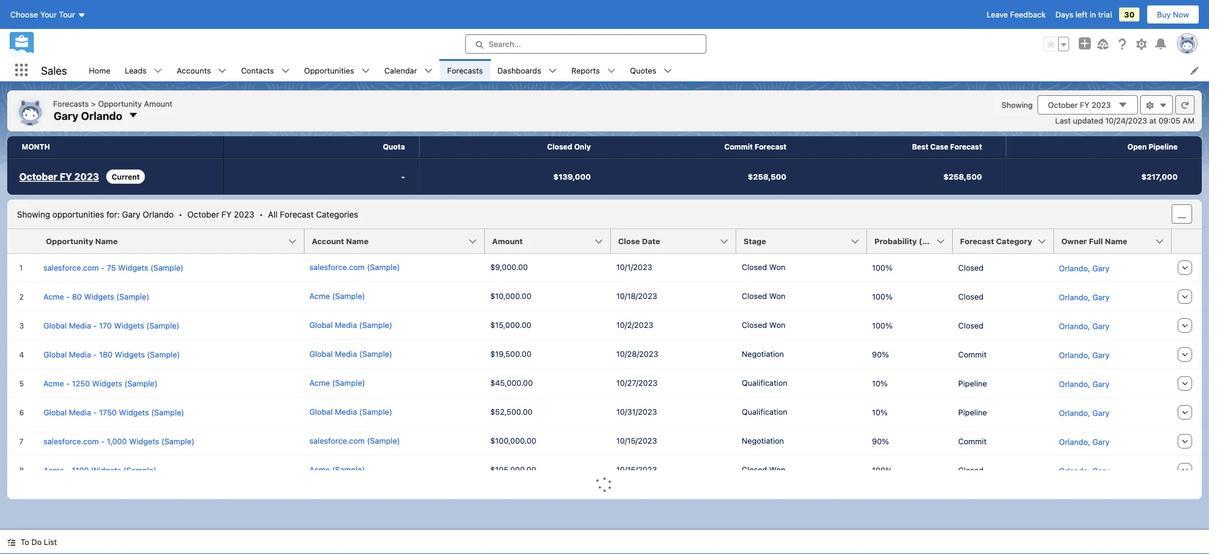 Task type: locate. For each thing, give the bounding box(es) containing it.
1 horizontal spatial amount
[[492, 237, 523, 246]]

gary right for:
[[122, 209, 141, 219]]

won for 10/1/2023
[[770, 262, 786, 272]]

closed won
[[742, 262, 786, 272], [742, 291, 786, 301], [742, 320, 786, 329], [742, 465, 786, 474]]

10% for 10/31/2023
[[873, 408, 888, 417]]

opportunity down opportunities
[[46, 237, 93, 246]]

october up last
[[1049, 100, 1079, 110]]

text default image inside to do list button
[[7, 539, 16, 547]]

3 closed won from the top
[[742, 320, 786, 329]]

1 horizontal spatial fy
[[222, 209, 232, 219]]

3 100% from the top
[[873, 321, 893, 330]]

2 100% from the top
[[873, 292, 893, 301]]

1 horizontal spatial october
[[187, 209, 219, 219]]

name
[[95, 237, 118, 246], [346, 237, 369, 246], [1106, 237, 1128, 246]]

forecasts left dashboards link on the top left of page
[[447, 66, 483, 75]]

3 won from the top
[[770, 320, 786, 329]]

0 horizontal spatial amount
[[144, 99, 173, 108]]

name down for:
[[95, 237, 118, 246]]

list
[[82, 59, 1210, 81]]

$100,000.00
[[491, 436, 537, 445]]

opportunity right '>'
[[98, 99, 142, 108]]

0 horizontal spatial •
[[179, 209, 183, 219]]

1 10/15/2023 from the top
[[617, 436, 657, 445]]

30
[[1125, 10, 1135, 19]]

2 horizontal spatial fy
[[1081, 100, 1090, 110]]

leave
[[987, 10, 1009, 19]]

$258,500 button
[[615, 159, 811, 195], [811, 159, 1007, 195]]

probability (%) cell
[[868, 229, 961, 254]]

1 horizontal spatial october fy 2023
[[1049, 100, 1112, 110]]

2 horizontal spatial october
[[1049, 100, 1079, 110]]

won for 10/2/2023
[[770, 320, 786, 329]]

dashboards list item
[[490, 59, 564, 81]]

october fy 2023 button
[[1038, 95, 1139, 115]]

october fy 2023 row
[[7, 158, 1203, 195]]

choose
[[10, 10, 38, 19]]

grid
[[7, 229, 1203, 486]]

opportunity name button
[[39, 229, 305, 253]]

list
[[44, 538, 57, 547]]

1 vertical spatial negotiation
[[742, 436, 785, 445]]

october inside row
[[19, 171, 58, 183]]

0 vertical spatial 10%
[[873, 379, 888, 388]]

name right the account
[[346, 237, 369, 246]]

text default image inside opportunities "list item"
[[362, 67, 370, 75]]

text default image inside contacts list item
[[281, 67, 290, 75]]

100% for 10/15/2023
[[873, 466, 893, 475]]

09:05
[[1159, 116, 1181, 125]]

0 vertical spatial 10/15/2023
[[617, 436, 657, 445]]

text default image right contacts
[[281, 67, 290, 75]]

quota
[[383, 143, 405, 151]]

2023 left all
[[234, 209, 254, 219]]

name right full
[[1106, 237, 1128, 246]]

forecasts for forecasts
[[447, 66, 483, 75]]

case
[[931, 143, 949, 151]]

action cell
[[1172, 229, 1203, 254]]

0 vertical spatial 2023
[[1092, 100, 1112, 110]]

1 horizontal spatial showing
[[1002, 100, 1034, 109]]

closed won for 10/15/2023
[[742, 465, 786, 474]]

2 vertical spatial commit
[[959, 437, 987, 446]]

last
[[1056, 116, 1071, 125]]

10/2/2023
[[617, 320, 654, 329]]

0 vertical spatial commit
[[725, 143, 753, 151]]

1 vertical spatial showing
[[17, 209, 50, 219]]

0 horizontal spatial 2023
[[74, 171, 99, 183]]

text default image
[[281, 67, 290, 75], [362, 67, 370, 75], [549, 67, 557, 75], [608, 67, 616, 75], [664, 67, 673, 75], [7, 539, 16, 547]]

best
[[913, 143, 929, 151]]

buy
[[1158, 10, 1172, 19]]

2023 up updated
[[1092, 100, 1112, 110]]

1 vertical spatial october
[[19, 171, 58, 183]]

4 closed won from the top
[[742, 465, 786, 474]]

1 vertical spatial fy
[[60, 171, 72, 183]]

2 vertical spatial 2023
[[234, 209, 254, 219]]

1 vertical spatial 90%
[[873, 437, 890, 446]]

1 horizontal spatial orlando
[[143, 209, 174, 219]]

• left all
[[259, 209, 263, 219]]

1 vertical spatial 2023
[[74, 171, 99, 183]]

1 vertical spatial 10/15/2023
[[617, 465, 657, 474]]

$217,000 button
[[1007, 159, 1203, 195]]

october fy 2023 inside october fy 2023 row
[[19, 171, 99, 183]]

1 vertical spatial opportunity
[[46, 237, 93, 246]]

orlando up opportunity name button
[[143, 209, 174, 219]]

showing opportunities for: gary orlando • october fy 2023 • all forecast categories
[[17, 209, 358, 219]]

0 vertical spatial negotiation
[[742, 349, 785, 358]]

text default image right calendar
[[425, 67, 433, 75]]

1 qualification from the top
[[742, 378, 788, 387]]

for:
[[107, 209, 120, 219]]

0 vertical spatial orlando
[[81, 109, 122, 122]]

pipeline for 10/31/2023
[[959, 408, 988, 417]]

1 horizontal spatial name
[[346, 237, 369, 246]]

0 vertical spatial 90%
[[873, 350, 890, 359]]

90% for 10/15/2023
[[873, 437, 890, 446]]

0 vertical spatial opportunity
[[98, 99, 142, 108]]

text default image right quotes
[[664, 67, 673, 75]]

owner
[[1062, 237, 1088, 246]]

opportunities list item
[[297, 59, 377, 81]]

100% for 10/18/2023
[[873, 292, 893, 301]]

forecasts link
[[440, 59, 490, 81]]

$105,000.00
[[491, 465, 537, 474]]

1 negotiation from the top
[[742, 349, 785, 358]]

text default image
[[154, 67, 162, 75], [218, 67, 227, 75], [425, 67, 433, 75], [1119, 100, 1128, 110], [1147, 101, 1155, 110], [1160, 101, 1168, 110]]

text default image right leads
[[154, 67, 162, 75]]

fy up opportunities
[[60, 171, 72, 183]]

0 horizontal spatial orlando
[[81, 109, 122, 122]]

1 vertical spatial amount
[[492, 237, 523, 246]]

group
[[1045, 37, 1070, 51]]

2 won from the top
[[770, 291, 786, 301]]

1 vertical spatial qualification
[[742, 407, 788, 416]]

2 vertical spatial fy
[[222, 209, 232, 219]]

text default image inside calendar list item
[[425, 67, 433, 75]]

qualification for 10/27/2023
[[742, 378, 788, 387]]

100%
[[873, 263, 893, 272], [873, 292, 893, 301], [873, 321, 893, 330], [873, 466, 893, 475]]

0 horizontal spatial fy
[[60, 171, 72, 183]]

updated
[[1074, 116, 1104, 125]]

text default image right reports
[[608, 67, 616, 75]]

0 horizontal spatial october fy 2023
[[19, 171, 99, 183]]

account name button
[[305, 229, 485, 253]]

orlando
[[81, 109, 122, 122], [143, 209, 174, 219]]

10/15/2023 for $100,000.00
[[617, 436, 657, 445]]

commit for 10/15/2023
[[959, 437, 987, 446]]

forecast
[[755, 143, 787, 151], [951, 143, 983, 151], [280, 209, 314, 219], [961, 237, 995, 246]]

text default image for quotes
[[664, 67, 673, 75]]

2 closed won from the top
[[742, 291, 786, 301]]

quotes list item
[[623, 59, 680, 81]]

forecasts for forecasts > opportunity amount
[[53, 99, 89, 108]]

showing
[[1002, 100, 1034, 109], [17, 209, 50, 219]]

amount
[[144, 99, 173, 108], [492, 237, 523, 246]]

0 horizontal spatial gary
[[54, 109, 78, 122]]

october fy 2023 down month
[[19, 171, 99, 183]]

$10,000.00
[[491, 291, 532, 301]]

10%
[[873, 379, 888, 388], [873, 408, 888, 417]]

2 horizontal spatial name
[[1106, 237, 1128, 246]]

0 vertical spatial showing
[[1002, 100, 1034, 109]]

0 horizontal spatial $258,500
[[748, 172, 787, 181]]

$258,500 down "commit forecast"
[[748, 172, 787, 181]]

1 vertical spatial gary
[[122, 209, 141, 219]]

name for account name
[[346, 237, 369, 246]]

open
[[1128, 143, 1148, 151]]

text default image inside leads list item
[[154, 67, 162, 75]]

1 vertical spatial forecasts
[[53, 99, 89, 108]]

2 horizontal spatial 2023
[[1092, 100, 1112, 110]]

2 10% from the top
[[873, 408, 888, 417]]

0 horizontal spatial october
[[19, 171, 58, 183]]

10/28/2023
[[617, 349, 659, 358]]

0 vertical spatial fy
[[1081, 100, 1090, 110]]

(%)
[[919, 237, 934, 246]]

contacts link
[[234, 59, 281, 81]]

1 horizontal spatial 2023
[[234, 209, 254, 219]]

last updated 10/24/2023 at 09:05 am
[[1056, 116, 1195, 125]]

gary down sales
[[54, 109, 78, 122]]

fy left all
[[222, 209, 232, 219]]

2 vertical spatial october
[[187, 209, 219, 219]]

grid containing opportunity name
[[7, 229, 1203, 486]]

amount up $9,000.00
[[492, 237, 523, 246]]

text default image for contacts
[[281, 67, 290, 75]]

0 horizontal spatial showing
[[17, 209, 50, 219]]

1 closed won from the top
[[742, 262, 786, 272]]

status
[[17, 209, 358, 219]]

1 vertical spatial october fy 2023
[[19, 171, 99, 183]]

$9,000.00
[[491, 262, 528, 272]]

0 horizontal spatial name
[[95, 237, 118, 246]]

0 vertical spatial qualification
[[742, 378, 788, 387]]

1 100% from the top
[[873, 263, 893, 272]]

negotiation
[[742, 349, 785, 358], [742, 436, 785, 445]]

close
[[619, 237, 640, 246]]

text default image for dashboards
[[549, 67, 557, 75]]

showing for showing
[[1002, 100, 1034, 109]]

0 vertical spatial october fy 2023
[[1049, 100, 1112, 110]]

0 vertical spatial pipeline
[[1149, 143, 1178, 151]]

reports link
[[564, 59, 608, 81]]

$258,500 button down best
[[811, 159, 1007, 195]]

1 $258,500 button from the left
[[615, 159, 811, 195]]

0 vertical spatial gary
[[54, 109, 78, 122]]

1 vertical spatial 10%
[[873, 408, 888, 417]]

1 horizontal spatial •
[[259, 209, 263, 219]]

october down month
[[19, 171, 58, 183]]

gary
[[54, 109, 78, 122], [122, 209, 141, 219]]

1 10% from the top
[[873, 379, 888, 388]]

1 won from the top
[[770, 262, 786, 272]]

only
[[575, 143, 591, 151]]

2 vertical spatial pipeline
[[959, 408, 988, 417]]

• up 'opportunity name' cell
[[179, 209, 183, 219]]

0 vertical spatial forecasts
[[447, 66, 483, 75]]

probability
[[875, 237, 918, 246]]

text default image left calendar
[[362, 67, 370, 75]]

october fy 2023
[[1049, 100, 1112, 110], [19, 171, 99, 183]]

0 horizontal spatial forecasts
[[53, 99, 89, 108]]

feedback
[[1011, 10, 1046, 19]]

choose your tour button
[[10, 5, 87, 24]]

orlando down '>'
[[81, 109, 122, 122]]

search... button
[[466, 34, 707, 54]]

status containing showing opportunities for: gary orlando
[[17, 209, 358, 219]]

text default image inside reports list item
[[608, 67, 616, 75]]

forecast category
[[961, 237, 1033, 246]]

text default image right accounts
[[218, 67, 227, 75]]

2 qualification from the top
[[742, 407, 788, 416]]

text default image up 09:05
[[1160, 101, 1168, 110]]

2 name from the left
[[346, 237, 369, 246]]

100% for 10/1/2023
[[873, 263, 893, 272]]

1 90% from the top
[[873, 350, 890, 359]]

1 name from the left
[[95, 237, 118, 246]]

4 won from the top
[[770, 465, 786, 474]]

1 horizontal spatial $258,500
[[944, 172, 983, 181]]

sales
[[41, 64, 67, 77]]

$258,500 button down "commit forecast"
[[615, 159, 811, 195]]

text default image up last updated 10/24/2023 at 09:05 am
[[1119, 100, 1128, 110]]

dashboards
[[498, 66, 542, 75]]

amount down leads list item
[[144, 99, 173, 108]]

forecasts up gary orlando
[[53, 99, 89, 108]]

month
[[22, 143, 50, 151]]

date
[[642, 237, 661, 246]]

text default image left reports
[[549, 67, 557, 75]]

1 horizontal spatial forecasts
[[447, 66, 483, 75]]

90%
[[873, 350, 890, 359], [873, 437, 890, 446]]

0 vertical spatial amount
[[144, 99, 173, 108]]

opportunities
[[52, 209, 104, 219]]

accounts link
[[170, 59, 218, 81]]

>
[[91, 99, 96, 108]]

2 negotiation from the top
[[742, 436, 785, 445]]

opportunity name cell
[[39, 229, 312, 254]]

0 horizontal spatial opportunity
[[46, 237, 93, 246]]

2 90% from the top
[[873, 437, 890, 446]]

text default image left to
[[7, 539, 16, 547]]

90% for 10/28/2023
[[873, 350, 890, 359]]

orlando inside button
[[81, 109, 122, 122]]

showing for showing opportunities for: gary orlando • october fy 2023 • all forecast categories
[[17, 209, 50, 219]]

fy inside october fy 2023 button
[[1081, 100, 1090, 110]]

probability (%)
[[875, 237, 934, 246]]

calendar
[[385, 66, 417, 75]]

$45,000.00
[[491, 378, 533, 387]]

$139,000
[[554, 172, 591, 181]]

1 vertical spatial commit
[[959, 350, 987, 359]]

1 vertical spatial pipeline
[[959, 379, 988, 388]]

2 10/15/2023 from the top
[[617, 465, 657, 474]]

text default image inside the dashboards list item
[[549, 67, 557, 75]]

$258,500 down best case forecast
[[944, 172, 983, 181]]

text default image inside the quotes list item
[[664, 67, 673, 75]]

text default image inside october fy 2023 button
[[1119, 100, 1128, 110]]

forecast category cell
[[953, 229, 1062, 254]]

account name cell
[[305, 229, 492, 254]]

negotiation for 10/28/2023
[[742, 349, 785, 358]]

$52,500.00
[[491, 407, 533, 416]]

pipeline for 10/27/2023
[[959, 379, 988, 388]]

0 vertical spatial october
[[1049, 100, 1079, 110]]

4 100% from the top
[[873, 466, 893, 475]]

-
[[401, 172, 405, 181]]

row number cell
[[7, 229, 39, 254]]

1 $258,500 from the left
[[748, 172, 787, 181]]

october fy 2023 up updated
[[1049, 100, 1112, 110]]

amount cell
[[485, 229, 619, 254]]

october up 'opportunity name' cell
[[187, 209, 219, 219]]

2023 up opportunities
[[74, 171, 99, 183]]

fy up updated
[[1081, 100, 1090, 110]]

your
[[40, 10, 57, 19]]



Task type: describe. For each thing, give the bounding box(es) containing it.
owner full name
[[1062, 237, 1128, 246]]

won for 10/15/2023
[[770, 465, 786, 474]]

to do list button
[[0, 530, 64, 555]]

2 $258,500 from the left
[[944, 172, 983, 181]]

text default image for opportunities
[[362, 67, 370, 75]]

$139,000 button
[[420, 159, 615, 195]]

stage
[[744, 237, 767, 246]]

amount button
[[485, 229, 611, 253]]

accounts
[[177, 66, 211, 75]]

commit forecast
[[725, 143, 787, 151]]

reports
[[572, 66, 600, 75]]

search...
[[489, 40, 521, 49]]

am
[[1183, 116, 1195, 125]]

amount inside button
[[492, 237, 523, 246]]

at
[[1150, 116, 1157, 125]]

opportunity inside opportunity name button
[[46, 237, 93, 246]]

opportunities
[[304, 66, 354, 75]]

10/15/2023 for $105,000.00
[[617, 465, 657, 474]]

closed only
[[548, 143, 591, 151]]

categories
[[316, 209, 358, 219]]

leave feedback
[[987, 10, 1046, 19]]

fy inside october fy 2023 row
[[60, 171, 72, 183]]

accounts list item
[[170, 59, 234, 81]]

list containing home
[[82, 59, 1210, 81]]

leads link
[[118, 59, 154, 81]]

buy now
[[1158, 10, 1190, 19]]

2 • from the left
[[259, 209, 263, 219]]

leads
[[125, 66, 147, 75]]

10% for 10/27/2023
[[873, 379, 888, 388]]

1 horizontal spatial opportunity
[[98, 99, 142, 108]]

account name
[[312, 237, 369, 246]]

in
[[1090, 10, 1097, 19]]

home
[[89, 66, 110, 75]]

choose your tour
[[10, 10, 75, 19]]

now
[[1174, 10, 1190, 19]]

$19,500.00
[[491, 349, 532, 358]]

100% for 10/2/2023
[[873, 321, 893, 330]]

october inside button
[[1049, 100, 1079, 110]]

1 • from the left
[[179, 209, 183, 219]]

10/31/2023
[[617, 407, 658, 416]]

reports list item
[[564, 59, 623, 81]]

to
[[21, 538, 29, 547]]

3 name from the left
[[1106, 237, 1128, 246]]

2023 inside button
[[1092, 100, 1112, 110]]

gary orlando
[[54, 109, 122, 122]]

1 horizontal spatial gary
[[122, 209, 141, 219]]

closed won for 10/2/2023
[[742, 320, 786, 329]]

close date cell
[[611, 229, 744, 254]]

owner full name button
[[1055, 229, 1172, 253]]

open pipeline
[[1128, 143, 1178, 151]]

leads list item
[[118, 59, 170, 81]]

all
[[268, 209, 278, 219]]

quotes
[[630, 66, 657, 75]]

commit for 10/28/2023
[[959, 350, 987, 359]]

forecast category button
[[953, 229, 1055, 253]]

1 vertical spatial orlando
[[143, 209, 174, 219]]

gary inside gary orlando button
[[54, 109, 78, 122]]

opportunities link
[[297, 59, 362, 81]]

leave feedback link
[[987, 10, 1046, 19]]

quotes link
[[623, 59, 664, 81]]

row number image
[[7, 229, 39, 253]]

full
[[1090, 237, 1104, 246]]

forecast inside button
[[961, 237, 995, 246]]

10/1/2023
[[617, 262, 653, 272]]

closed won for 10/1/2023
[[742, 262, 786, 272]]

10/18/2023
[[617, 291, 658, 301]]

owner full name cell
[[1055, 229, 1180, 254]]

calendar link
[[377, 59, 425, 81]]

text default image inside accounts list item
[[218, 67, 227, 75]]

text default image for reports
[[608, 67, 616, 75]]

to do list
[[21, 538, 57, 547]]

forecasts > opportunity amount
[[53, 99, 173, 108]]

close date button
[[611, 229, 737, 253]]

close date
[[619, 237, 661, 246]]

2 $258,500 button from the left
[[811, 159, 1007, 195]]

best case forecast
[[913, 143, 983, 151]]

october fy 2023 inside october fy 2023 button
[[1049, 100, 1112, 110]]

text default image up at
[[1147, 101, 1155, 110]]

2023 inside row
[[74, 171, 99, 183]]

category
[[997, 237, 1033, 246]]

closed won for 10/18/2023
[[742, 291, 786, 301]]

current
[[112, 173, 140, 181]]

10/27/2023
[[617, 378, 658, 387]]

$217,000
[[1142, 172, 1178, 181]]

tour
[[59, 10, 75, 19]]

stage cell
[[737, 229, 875, 254]]

contacts
[[241, 66, 274, 75]]

opportunity name
[[46, 237, 118, 246]]

name for opportunity name
[[95, 237, 118, 246]]

action image
[[1172, 229, 1203, 253]]

account
[[312, 237, 344, 246]]

qualification for 10/31/2023
[[742, 407, 788, 416]]

left
[[1076, 10, 1088, 19]]

trial
[[1099, 10, 1113, 19]]

buy now button
[[1147, 5, 1200, 24]]

probability (%) button
[[868, 229, 953, 253]]

home link
[[82, 59, 118, 81]]

calendar list item
[[377, 59, 440, 81]]

won for 10/18/2023
[[770, 291, 786, 301]]

gary orlando button
[[53, 108, 142, 123]]

dashboards link
[[490, 59, 549, 81]]

contacts list item
[[234, 59, 297, 81]]

days
[[1056, 10, 1074, 19]]

stage button
[[737, 229, 868, 253]]

do
[[31, 538, 42, 547]]

$15,000.00
[[491, 320, 532, 329]]

negotiation for 10/15/2023
[[742, 436, 785, 445]]



Task type: vqa. For each thing, say whether or not it's contained in the screenshot.


